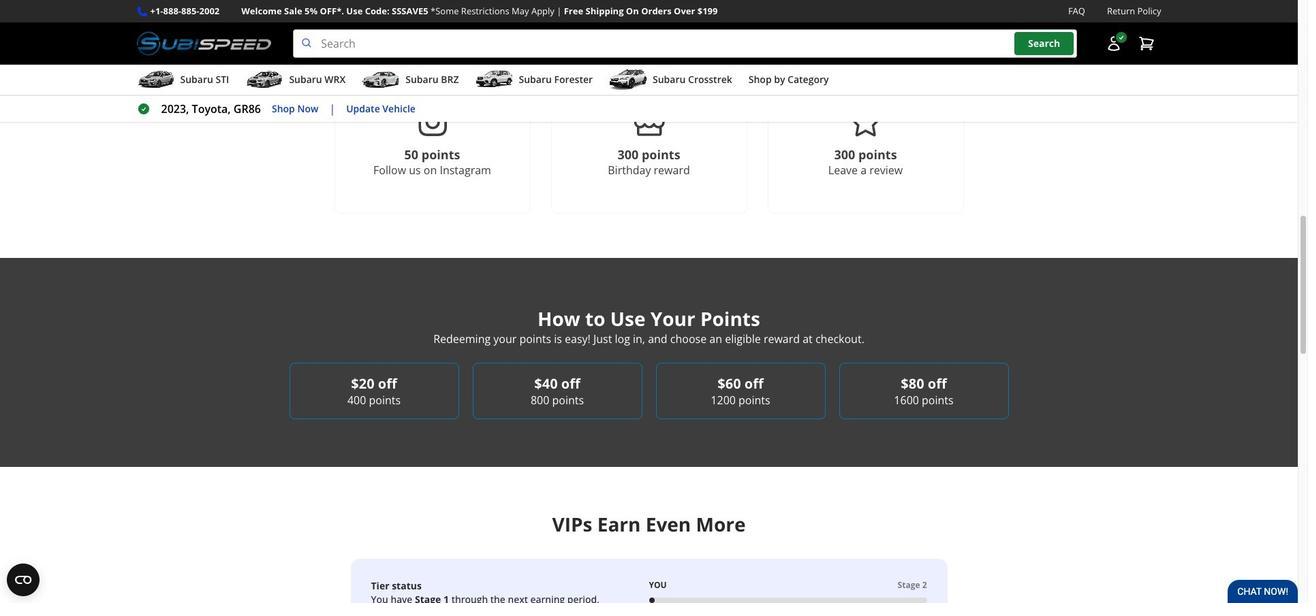 Task type: vqa. For each thing, say whether or not it's contained in the screenshot.
a subaru STI Thumbnail Image
yes



Task type: locate. For each thing, give the bounding box(es) containing it.
list item
[[289, 363, 459, 420], [473, 363, 642, 420], [656, 363, 826, 420], [839, 363, 1009, 420]]

a subaru wrx thumbnail image image
[[246, 70, 284, 90]]

4 list item from the left
[[839, 363, 1009, 420]]

open widget image
[[7, 564, 40, 597]]

campaigns list list
[[240, 0, 1058, 214]]

2 list item from the left
[[473, 363, 642, 420]]

a subaru sti thumbnail image image
[[137, 70, 175, 90]]

heading
[[434, 306, 865, 332], [240, 512, 1058, 538]]

1 vertical spatial heading
[[240, 512, 1058, 538]]

a subaru forester thumbnail image image
[[475, 70, 514, 90]]

list
[[289, 363, 1009, 420]]

search input field
[[293, 29, 1077, 58]]



Task type: describe. For each thing, give the bounding box(es) containing it.
3 list item from the left
[[656, 363, 826, 420]]

a subaru crosstrek thumbnail image image
[[609, 70, 647, 90]]

button image
[[1106, 36, 1122, 52]]

1 list item from the left
[[289, 363, 459, 420]]

subispeed logo image
[[137, 29, 271, 58]]

0 vertical spatial heading
[[434, 306, 865, 332]]

a subaru brz thumbnail image image
[[362, 70, 400, 90]]



